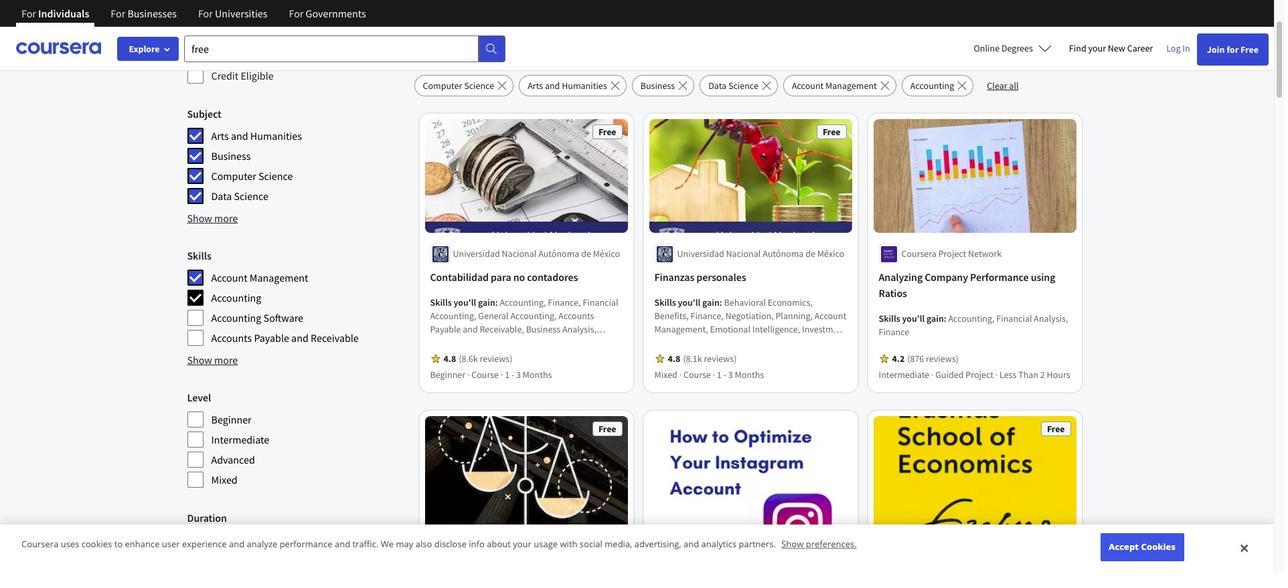 Task type: vqa. For each thing, say whether or not it's contained in the screenshot.
Google Career Certificates icon at left
no



Task type: describe. For each thing, give the bounding box(es) containing it.
intermediate · guided project · less than 2 hours
[[879, 369, 1071, 381]]

may
[[396, 539, 413, 551]]

computer science inside subject group
[[211, 169, 293, 183]]

1 vertical spatial project
[[966, 369, 994, 381]]

(8.1k
[[683, 353, 702, 365]]

beginner · course · 1 - 3 months
[[430, 369, 552, 381]]

clear all
[[987, 80, 1019, 92]]

data science button
[[700, 75, 778, 96]]

months for para
[[523, 369, 552, 381]]

experience
[[182, 539, 227, 551]]

accounting for 'accounting' button
[[911, 80, 955, 92]]

for for businesses
[[111, 7, 125, 20]]

: for personales
[[720, 297, 722, 309]]

course for finanzas
[[684, 369, 711, 381]]

1 horizontal spatial financial
[[583, 297, 619, 309]]

behavioral
[[724, 297, 766, 309]]

0 vertical spatial than
[[1019, 369, 1039, 381]]

business inside subject group
[[211, 149, 251, 163]]

and inside behavioral economics, benefits, finance, negotiation, planning, account management, emotional intelligence, investment management, strategy, strategy and operations
[[781, 337, 796, 349]]

0 horizontal spatial for
[[504, 27, 527, 51]]

1 · from the left
[[467, 369, 470, 381]]

guided
[[936, 369, 964, 381]]

no
[[513, 271, 525, 284]]

accounting, financial analysis, finance
[[879, 313, 1069, 339]]

arts inside button
[[528, 80, 543, 92]]

behavioral economics, benefits, finance, negotiation, planning, account management, emotional intelligence, investment management, strategy, strategy and operations
[[655, 297, 847, 349]]

receivable
[[311, 332, 359, 345]]

log in
[[1167, 42, 1191, 54]]

management inside 'accounting, finance, financial accounting, general accounting, accounts payable and receivable, business analysis, financial analysis, operational analysis, planning, account management'
[[503, 351, 554, 363]]

4.8 for contabilidad
[[444, 353, 456, 365]]

computer inside button
[[423, 80, 462, 92]]

career
[[1128, 42, 1153, 54]]

online degrees button
[[963, 33, 1063, 63]]

accept cookies button
[[1101, 534, 1185, 562]]

accounting for accounting software
[[211, 311, 261, 325]]

para
[[491, 271, 511, 284]]

about
[[487, 539, 511, 551]]

explore
[[129, 43, 160, 55]]

analyzing
[[879, 271, 923, 284]]

finanzas personales link
[[655, 270, 847, 286]]

and left the analytics
[[684, 539, 699, 551]]

less inside the "duration" group
[[211, 534, 231, 547]]

for individuals
[[21, 7, 89, 20]]

analyzing company performance using ratios
[[879, 271, 1056, 300]]

than inside the "duration" group
[[233, 534, 256, 547]]

accounting button
[[902, 75, 974, 96]]

personales
[[697, 271, 746, 284]]

financial inside accounting, financial analysis, finance
[[997, 313, 1032, 325]]

find your new career link
[[1063, 40, 1160, 57]]

mixed · course · 1 - 3 months
[[655, 369, 764, 381]]

course for contabilidad
[[472, 369, 499, 381]]

1 horizontal spatial coursera project network
[[902, 248, 1002, 260]]

show for data
[[187, 212, 212, 225]]

user
[[162, 539, 180, 551]]

show preferences. link
[[782, 539, 857, 551]]

accounting software
[[211, 311, 303, 325]]

info
[[469, 539, 485, 551]]

social
[[580, 539, 603, 551]]

universities
[[215, 7, 268, 20]]

mixed for mixed
[[211, 474, 238, 487]]

4.2
[[892, 353, 905, 365]]

receivable,
[[480, 324, 524, 336]]

analyze
[[247, 539, 277, 551]]

contabilidad para no contadores
[[430, 271, 578, 284]]

3 for personales
[[728, 369, 733, 381]]

in
[[1183, 42, 1191, 54]]

log in link
[[1160, 40, 1197, 56]]

account inside button
[[792, 80, 824, 92]]

payable inside 'accounting, finance, financial accounting, general accounting, accounts payable and receivable, business analysis, financial analysis, operational analysis, planning, account management'
[[430, 324, 461, 336]]

and inside 'accounting, finance, financial accounting, general accounting, accounts payable and receivable, business analysis, financial analysis, operational analysis, planning, account management'
[[463, 324, 478, 336]]

you'll for finanzas
[[678, 297, 701, 309]]

accounts inside skills group
[[211, 332, 252, 345]]

account management inside skills group
[[211, 271, 308, 285]]

media,
[[605, 539, 632, 551]]

join for free
[[1207, 44, 1259, 56]]

hours inside the "duration" group
[[265, 534, 292, 547]]

reviews) for personales
[[704, 353, 737, 365]]

universidad nacional autónoma de méxico for personales
[[677, 248, 845, 260]]

autónoma for contabilidad para no contadores
[[539, 248, 580, 260]]

economics,
[[768, 297, 813, 309]]

show more for accounts payable and receivable
[[187, 354, 238, 367]]

computer inside subject group
[[211, 169, 256, 183]]

1 vertical spatial your
[[513, 539, 532, 551]]

your inside find your new career link
[[1089, 42, 1106, 54]]

show more for data science
[[187, 212, 238, 225]]

account inside skills group
[[211, 271, 248, 285]]

finance, inside behavioral economics, benefits, finance, negotiation, planning, account management, emotional intelligence, investment management, strategy, strategy and operations
[[691, 310, 724, 322]]

strategy,
[[710, 337, 745, 349]]

analysis, right operational
[[552, 337, 587, 349]]

contadores
[[527, 271, 578, 284]]

you'll for contabilidad
[[454, 297, 476, 309]]

universidade
[[453, 546, 505, 558]]

- for para
[[512, 369, 515, 381]]

gain for company
[[927, 313, 944, 325]]

ratios
[[879, 287, 907, 300]]

universidad nacional autónoma de méxico for para
[[453, 248, 620, 260]]

level
[[187, 391, 211, 405]]

(876
[[908, 353, 924, 365]]

filter
[[187, 27, 217, 44]]

1 horizontal spatial for
[[1227, 44, 1239, 56]]

computer science button
[[414, 75, 514, 96]]

gain for personales
[[703, 297, 720, 309]]

more for data
[[214, 212, 238, 225]]

analysis, inside accounting, financial analysis, finance
[[1034, 313, 1069, 325]]

for businesses
[[111, 7, 177, 20]]

de for contabilidad para no contadores
[[581, 248, 591, 260]]

planning, inside behavioral economics, benefits, finance, negotiation, planning, account management, emotional intelligence, investment management, strategy, strategy and operations
[[776, 310, 813, 322]]

by
[[220, 27, 234, 44]]

company
[[925, 271, 968, 284]]

0 horizontal spatial financial
[[430, 337, 466, 349]]

: for para
[[496, 297, 498, 309]]

negotiation,
[[726, 310, 774, 322]]

accounting, down contabilidad
[[430, 310, 477, 322]]

account management inside button
[[792, 80, 877, 92]]

also
[[416, 539, 432, 551]]

méxico for finanzas personales
[[818, 248, 845, 260]]

finanzas personales
[[655, 271, 746, 284]]

credit
[[211, 69, 239, 82]]

contabilidad
[[430, 271, 489, 284]]

business inside 'accounting, finance, financial accounting, general accounting, accounts payable and receivable, business analysis, financial analysis, operational analysis, planning, account management'
[[526, 324, 561, 336]]

cookies
[[82, 539, 112, 551]]

accounting, inside accounting, financial analysis, finance
[[949, 313, 995, 325]]

2 inside the "duration" group
[[258, 534, 263, 547]]

data science inside button
[[709, 80, 759, 92]]

intelligence,
[[753, 324, 800, 336]]

- for personales
[[724, 369, 727, 381]]

performance
[[971, 271, 1029, 284]]

skills you'll gain : for finanzas
[[655, 297, 724, 309]]

0 vertical spatial network
[[969, 248, 1002, 260]]

analytics
[[702, 539, 737, 551]]

credit eligible
[[211, 69, 274, 82]]

0 horizontal spatial network
[[744, 546, 778, 558]]

all
[[1010, 80, 1019, 92]]

nacional for para
[[502, 248, 537, 260]]

4.8 (8.6k reviews)
[[444, 353, 513, 365]]

autónoma for finanzas personales
[[763, 248, 804, 260]]

log
[[1167, 42, 1181, 54]]

software
[[264, 311, 303, 325]]

preferences.
[[806, 539, 857, 551]]

analysis, down contadores
[[563, 324, 597, 336]]

operational
[[504, 337, 550, 349]]

finance, inside 'accounting, finance, financial accounting, general accounting, accounts payable and receivable, business analysis, financial analysis, operational analysis, planning, account management'
[[548, 297, 581, 309]]

join
[[1207, 44, 1225, 56]]

and inside subject group
[[231, 129, 248, 143]]

general
[[478, 310, 509, 322]]

de for finanzas personales
[[806, 248, 816, 260]]

universidade de são paulo
[[453, 546, 557, 558]]

show more button for accounts
[[187, 352, 238, 368]]

data inside subject group
[[211, 190, 232, 203]]

0 horizontal spatial de
[[507, 546, 517, 558]]

beginner for beginner
[[211, 413, 252, 427]]

skills you'll gain : for analyzing
[[879, 313, 949, 325]]

enhance
[[125, 539, 160, 551]]

online
[[974, 42, 1000, 54]]

planning, inside 'accounting, finance, financial accounting, general accounting, accounts payable and receivable, business analysis, financial analysis, operational analysis, planning, account management'
[[430, 351, 467, 363]]

finance
[[879, 326, 910, 339]]



Task type: locate. For each thing, give the bounding box(es) containing it.
and left traffic.
[[335, 539, 350, 551]]

1 horizontal spatial computer
[[423, 80, 462, 92]]

and down "free"
[[545, 80, 560, 92]]

0 vertical spatial humanities
[[562, 80, 607, 92]]

your
[[1089, 42, 1106, 54], [513, 539, 532, 551]]

1 horizontal spatial autónoma
[[763, 248, 804, 260]]

for governments
[[289, 7, 366, 20]]

arts and humanities button
[[519, 75, 627, 96]]

nacional up finanzas personales link
[[726, 248, 761, 260]]

1 horizontal spatial account management
[[792, 80, 877, 92]]

coursera left partners.
[[677, 546, 713, 558]]

you'll up benefits,
[[678, 297, 701, 309]]

accounting,
[[500, 297, 546, 309], [430, 310, 477, 322], [511, 310, 557, 322], [949, 313, 995, 325]]

show more button
[[187, 210, 238, 226], [187, 352, 238, 368]]

1 horizontal spatial data science
[[709, 80, 759, 92]]

planning, down economics,
[[776, 310, 813, 322]]

1 1 from the left
[[505, 369, 510, 381]]

skills inside group
[[187, 249, 211, 263]]

0 vertical spatial arts and humanities
[[528, 80, 607, 92]]

6 · from the left
[[996, 369, 998, 381]]

show more button for data
[[187, 210, 238, 226]]

1 vertical spatial 2
[[258, 534, 263, 547]]

analysis, up '4.8 (8.6k reviews)'
[[468, 337, 502, 349]]

1 horizontal spatial than
[[1019, 369, 1039, 381]]

1 for from the left
[[21, 7, 36, 20]]

: up general
[[496, 297, 498, 309]]

payable
[[430, 324, 461, 336], [254, 332, 289, 345]]

new
[[1108, 42, 1126, 54]]

1 horizontal spatial 1
[[717, 369, 722, 381]]

finanzas
[[655, 271, 695, 284]]

accounts down accounting software
[[211, 332, 252, 345]]

2 horizontal spatial coursera
[[902, 248, 937, 260]]

planning, up "beginner · course · 1 - 3 months"
[[430, 351, 467, 363]]

skills you'll gain : up benefits,
[[655, 297, 724, 309]]

for for individuals
[[21, 7, 36, 20]]

beginner for beginner · course · 1 - 3 months
[[430, 369, 466, 381]]

1 vertical spatial accounts
[[211, 332, 252, 345]]

payable inside skills group
[[254, 332, 289, 345]]

months down strategy
[[735, 369, 764, 381]]

2 more from the top
[[214, 354, 238, 367]]

arts and humanities inside subject group
[[211, 129, 302, 143]]

clear all button
[[979, 75, 1027, 96]]

5 · from the left
[[932, 369, 934, 381]]

skills you'll gain :
[[430, 297, 500, 309], [655, 297, 724, 309], [879, 313, 949, 325]]

0 vertical spatial mixed
[[655, 369, 678, 381]]

1 vertical spatial accounting
[[211, 291, 261, 305]]

analysis, down using
[[1034, 313, 1069, 325]]

1 show more button from the top
[[187, 210, 238, 226]]

1 course from the left
[[472, 369, 499, 381]]

network up performance
[[969, 248, 1002, 260]]

business
[[641, 80, 675, 92], [211, 149, 251, 163], [526, 324, 561, 336]]

degrees
[[1002, 42, 1033, 54]]

1 vertical spatial planning,
[[430, 351, 467, 363]]

computer science inside computer science button
[[423, 80, 494, 92]]

1 show more from the top
[[187, 212, 238, 225]]

accounting up accounting software
[[211, 291, 261, 305]]

reviews) down strategy,
[[704, 353, 737, 365]]

online degrees
[[974, 42, 1033, 54]]

nacional up no
[[502, 248, 537, 260]]

0 vertical spatial 2
[[1041, 369, 1045, 381]]

arts and humanities down "free"
[[528, 80, 607, 92]]

to
[[114, 539, 123, 551]]

0 vertical spatial accounts
[[559, 310, 594, 322]]

3 for from the left
[[198, 7, 213, 20]]

intermediate inside level group
[[211, 433, 269, 447]]

1 horizontal spatial gain
[[703, 297, 720, 309]]

accounts payable and receivable
[[211, 332, 359, 345]]

finance,
[[548, 297, 581, 309], [691, 310, 724, 322]]

accounts inside 'accounting, finance, financial accounting, general accounting, accounts payable and receivable, business analysis, financial analysis, operational analysis, planning, account management'
[[559, 310, 594, 322]]

subject
[[187, 107, 222, 121]]

4.8 for finanzas
[[668, 353, 681, 365]]

universidad up finanzas personales at the top right
[[677, 248, 725, 260]]

0 horizontal spatial nacional
[[502, 248, 537, 260]]

level group
[[187, 390, 406, 489]]

skills for analyzing company performance using ratios
[[879, 313, 901, 325]]

1 autónoma from the left
[[539, 248, 580, 260]]

management, up (8.1k
[[655, 337, 708, 349]]

2 course from the left
[[684, 369, 711, 381]]

1 for personales
[[717, 369, 722, 381]]

universidad nacional autónoma de méxico up the contabilidad para no contadores link
[[453, 248, 620, 260]]

account inside behavioral economics, benefits, finance, negotiation, planning, account management, emotional intelligence, investment management, strategy, strategy and operations
[[815, 310, 847, 322]]

1 down '4.8 (8.6k reviews)'
[[505, 369, 510, 381]]

business inside business button
[[641, 80, 675, 92]]

-
[[512, 369, 515, 381], [724, 369, 727, 381]]

- down 4.8 (8.1k reviews)
[[724, 369, 727, 381]]

arts and humanities inside button
[[528, 80, 607, 92]]

months
[[523, 369, 552, 381], [735, 369, 764, 381]]

skills for contabilidad para no contadores
[[430, 297, 452, 309]]

intermediate down 4.2
[[879, 369, 930, 381]]

you'll down contabilidad
[[454, 297, 476, 309]]

coursera project network
[[902, 248, 1002, 260], [677, 546, 778, 558]]

0 horizontal spatial account management
[[211, 271, 308, 285]]

2 management, from the top
[[655, 337, 708, 349]]

coursera image
[[16, 38, 101, 59]]

1 vertical spatial show more
[[187, 354, 238, 367]]

1 horizontal spatial 4.8
[[668, 353, 681, 365]]

course down '4.8 (8.6k reviews)'
[[472, 369, 499, 381]]

1 vertical spatial business
[[211, 149, 251, 163]]

1 horizontal spatial arts
[[528, 80, 543, 92]]

1 horizontal spatial less
[[1000, 369, 1017, 381]]

management inside button
[[826, 80, 877, 92]]

2 horizontal spatial de
[[806, 248, 816, 260]]

2 1 from the left
[[717, 369, 722, 381]]

2 show more from the top
[[187, 354, 238, 367]]

find your new career
[[1069, 42, 1153, 54]]

humanities inside button
[[562, 80, 607, 92]]

beginner up the advanced
[[211, 413, 252, 427]]

reviews) up "beginner · course · 1 - 3 months"
[[480, 353, 513, 365]]

universidad for contabilidad
[[453, 248, 500, 260]]

more
[[214, 212, 238, 225], [214, 354, 238, 367]]

and left analyze
[[229, 539, 245, 551]]

autónoma up contadores
[[539, 248, 580, 260]]

less right guided
[[1000, 369, 1017, 381]]

contabilidad para no contadores link
[[430, 270, 623, 286]]

2 3 from the left
[[728, 369, 733, 381]]

1 horizontal spatial 2
[[1041, 369, 1045, 381]]

skills for finanzas personales
[[655, 297, 676, 309]]

and inside skills group
[[291, 332, 309, 345]]

science
[[464, 80, 494, 92], [729, 80, 759, 92], [259, 169, 293, 183], [234, 190, 268, 203]]

analyzing company performance using ratios link
[[879, 270, 1071, 302]]

subject group
[[187, 106, 406, 205]]

1 horizontal spatial your
[[1089, 42, 1106, 54]]

beginner inside level group
[[211, 413, 252, 427]]

1 - from the left
[[512, 369, 515, 381]]

accept cookies
[[1109, 541, 1176, 553]]

0 horizontal spatial less
[[211, 534, 231, 547]]

0 vertical spatial financial
[[583, 297, 619, 309]]

2 universidad nacional autónoma de méxico from the left
[[677, 248, 845, 260]]

1 horizontal spatial months
[[735, 369, 764, 381]]

2 reviews) from the left
[[704, 353, 737, 365]]

4.8 left (8.6k
[[444, 353, 456, 365]]

universidad nacional autónoma de méxico
[[453, 248, 620, 260], [677, 248, 845, 260]]

1 vertical spatial arts and humanities
[[211, 129, 302, 143]]

skills you'll gain : down contabilidad
[[430, 297, 500, 309]]

you'll up finance
[[902, 313, 925, 325]]

coursera up the analyzing
[[902, 248, 937, 260]]

less down duration
[[211, 534, 231, 547]]

account inside 'accounting, finance, financial accounting, general accounting, accounts payable and receivable, business analysis, financial analysis, operational analysis, planning, account management'
[[469, 351, 501, 363]]

humanities down "free"
[[562, 80, 607, 92]]

0 vertical spatial show more button
[[187, 210, 238, 226]]

1 more from the top
[[214, 212, 238, 225]]

gain up 4.2 (876 reviews)
[[927, 313, 944, 325]]

usage
[[534, 539, 558, 551]]

mixed inside level group
[[211, 474, 238, 487]]

4.2 (876 reviews)
[[892, 353, 959, 365]]

and down the credit eligible at the top left of the page
[[231, 129, 248, 143]]

explore button
[[117, 37, 179, 61]]

beginner down (8.6k
[[430, 369, 466, 381]]

finance, up emotional
[[691, 310, 724, 322]]

1 horizontal spatial humanities
[[562, 80, 607, 92]]

reviews) up guided
[[926, 353, 959, 365]]

show for accounts
[[187, 354, 212, 367]]

and down intelligence,
[[781, 337, 796, 349]]

4 · from the left
[[713, 369, 715, 381]]

1 months from the left
[[523, 369, 552, 381]]

analysis,
[[1034, 313, 1069, 325], [563, 324, 597, 336], [468, 337, 502, 349], [552, 337, 587, 349]]

and up (8.6k
[[463, 324, 478, 336]]

emotional
[[710, 324, 751, 336]]

1 méxico from the left
[[593, 248, 620, 260]]

são
[[518, 546, 533, 558]]

payable down software at the bottom left of the page
[[254, 332, 289, 345]]

data inside data science button
[[709, 80, 727, 92]]

less than 2 hours
[[211, 534, 292, 547]]

humanities down the eligible
[[250, 129, 302, 143]]

mixed down the advanced
[[211, 474, 238, 487]]

2 horizontal spatial business
[[641, 80, 675, 92]]

197 results for "free"
[[414, 27, 580, 51]]

0 horizontal spatial computer science
[[211, 169, 293, 183]]

for for governments
[[289, 7, 304, 20]]

0 vertical spatial less
[[1000, 369, 1017, 381]]

0 vertical spatial computer
[[423, 80, 462, 92]]

accounting inside button
[[911, 80, 955, 92]]

investment
[[802, 324, 847, 336]]

reviews) for para
[[480, 353, 513, 365]]

0 horizontal spatial mixed
[[211, 474, 238, 487]]

management, down benefits,
[[655, 324, 708, 336]]

2 4.8 from the left
[[668, 353, 681, 365]]

3 for para
[[516, 369, 521, 381]]

for left businesses on the top left of the page
[[111, 7, 125, 20]]

0 vertical spatial intermediate
[[879, 369, 930, 381]]

management
[[826, 80, 877, 92], [250, 271, 308, 285], [503, 351, 554, 363]]

0 horizontal spatial management
[[250, 271, 308, 285]]

1 horizontal spatial computer science
[[423, 80, 494, 92]]

intermediate for intermediate
[[211, 433, 269, 447]]

arts down "free"
[[528, 80, 543, 92]]

0 horizontal spatial intermediate
[[211, 433, 269, 447]]

planning,
[[776, 310, 813, 322], [430, 351, 467, 363]]

2 · from the left
[[501, 369, 503, 381]]

2 vertical spatial management
[[503, 351, 554, 363]]

0 horizontal spatial your
[[513, 539, 532, 551]]

advertising,
[[635, 539, 682, 551]]

1 horizontal spatial skills you'll gain :
[[655, 297, 724, 309]]

3 down operational
[[516, 369, 521, 381]]

performance
[[280, 539, 333, 551]]

2 universidad from the left
[[677, 248, 725, 260]]

1 horizontal spatial :
[[720, 297, 722, 309]]

1 3 from the left
[[516, 369, 521, 381]]

uses
[[61, 539, 79, 551]]

: for company
[[944, 313, 947, 325]]

banner navigation
[[11, 0, 377, 37]]

accounting, up operational
[[511, 310, 557, 322]]

1 for para
[[505, 369, 510, 381]]

: left behavioral
[[720, 297, 722, 309]]

nacional for personales
[[726, 248, 761, 260]]

0 horizontal spatial planning,
[[430, 351, 467, 363]]

accounting left software at the bottom left of the page
[[211, 311, 261, 325]]

for left individuals
[[21, 7, 36, 20]]

1 horizontal spatial arts and humanities
[[528, 80, 607, 92]]

for right join
[[1227, 44, 1239, 56]]

for for universities
[[198, 7, 213, 20]]

strategy
[[747, 337, 779, 349]]

2 vertical spatial accounting
[[211, 311, 261, 325]]

0 vertical spatial your
[[1089, 42, 1106, 54]]

0 vertical spatial management
[[826, 80, 877, 92]]

course down (8.1k
[[684, 369, 711, 381]]

accounting, down analyzing company performance using ratios link
[[949, 313, 995, 325]]

operations
[[798, 337, 841, 349]]

0 horizontal spatial course
[[472, 369, 499, 381]]

universidad up contabilidad
[[453, 248, 500, 260]]

we
[[381, 539, 394, 551]]

1 horizontal spatial accounts
[[559, 310, 594, 322]]

1 vertical spatial management,
[[655, 337, 708, 349]]

·
[[467, 369, 470, 381], [501, 369, 503, 381], [680, 369, 682, 381], [713, 369, 715, 381], [932, 369, 934, 381], [996, 369, 998, 381]]

1
[[505, 369, 510, 381], [717, 369, 722, 381]]

de
[[581, 248, 591, 260], [806, 248, 816, 260], [507, 546, 517, 558]]

for left governments
[[289, 7, 304, 20]]

mixed down 4.8 (8.1k reviews)
[[655, 369, 678, 381]]

2 autónoma from the left
[[763, 248, 804, 260]]

What do you want to learn? text field
[[184, 35, 479, 62]]

4 for from the left
[[289, 7, 304, 20]]

coursera uses cookies to enhance user experience and analyze performance and traffic. we may also disclose info about your usage with social media, advertising, and analytics partners. show preferences.
[[21, 539, 857, 551]]

clear
[[987, 80, 1008, 92]]

0 horizontal spatial 2
[[258, 534, 263, 547]]

accounting, finance, financial accounting, general accounting, accounts payable and receivable, business analysis, financial analysis, operational analysis, planning, account management
[[430, 297, 619, 363]]

network
[[969, 248, 1002, 260], [744, 546, 778, 558]]

network right the analytics
[[744, 546, 778, 558]]

1 horizontal spatial management
[[503, 351, 554, 363]]

you'll for analyzing
[[902, 313, 925, 325]]

2 horizontal spatial gain
[[927, 313, 944, 325]]

1 down 4.8 (8.1k reviews)
[[717, 369, 722, 381]]

0 vertical spatial business
[[641, 80, 675, 92]]

universidad nacional autónoma de méxico up finanzas personales link
[[677, 248, 845, 260]]

paulo
[[535, 546, 557, 558]]

arts
[[528, 80, 543, 92], [211, 129, 229, 143]]

1 horizontal spatial coursera
[[677, 546, 713, 558]]

payable up (8.6k
[[430, 324, 461, 336]]

free
[[1241, 44, 1259, 56], [599, 126, 616, 138], [823, 126, 841, 138], [599, 424, 616, 436], [1047, 424, 1065, 436]]

cookies
[[1142, 541, 1176, 553]]

arts inside subject group
[[211, 129, 229, 143]]

1 horizontal spatial planning,
[[776, 310, 813, 322]]

your right "find"
[[1089, 42, 1106, 54]]

and down software at the bottom left of the page
[[291, 332, 309, 345]]

accounting
[[911, 80, 955, 92], [211, 291, 261, 305], [211, 311, 261, 325]]

universidad for finanzas
[[677, 248, 725, 260]]

1 vertical spatial account management
[[211, 271, 308, 285]]

0 horizontal spatial humanities
[[250, 129, 302, 143]]

1 reviews) from the left
[[480, 353, 513, 365]]

2 vertical spatial show
[[782, 539, 804, 551]]

2 for from the left
[[111, 7, 125, 20]]

1 horizontal spatial reviews)
[[704, 353, 737, 365]]

universidad
[[453, 248, 500, 260], [677, 248, 725, 260]]

0 vertical spatial arts
[[528, 80, 543, 92]]

your right about
[[513, 539, 532, 551]]

4.8 (8.1k reviews)
[[668, 353, 737, 365]]

3 reviews) from the left
[[926, 353, 959, 365]]

months for personales
[[735, 369, 764, 381]]

1 vertical spatial intermediate
[[211, 433, 269, 447]]

gain for para
[[478, 297, 496, 309]]

1 horizontal spatial universidad nacional autónoma de méxico
[[677, 248, 845, 260]]

- down operational
[[512, 369, 515, 381]]

for left "free"
[[504, 27, 527, 51]]

1 horizontal spatial méxico
[[818, 248, 845, 260]]

3 · from the left
[[680, 369, 682, 381]]

filter by
[[187, 27, 234, 44]]

individuals
[[38, 7, 89, 20]]

autónoma
[[539, 248, 580, 260], [763, 248, 804, 260]]

gain down "personales" at the top right
[[703, 297, 720, 309]]

0 horizontal spatial -
[[512, 369, 515, 381]]

1 horizontal spatial hours
[[1047, 369, 1071, 381]]

and
[[545, 80, 560, 92], [231, 129, 248, 143], [463, 324, 478, 336], [291, 332, 309, 345], [781, 337, 796, 349], [229, 539, 245, 551], [335, 539, 350, 551], [684, 539, 699, 551]]

0 horizontal spatial 3
[[516, 369, 521, 381]]

None search field
[[184, 35, 506, 62]]

arts and humanities down subject
[[211, 129, 302, 143]]

traffic.
[[353, 539, 379, 551]]

show
[[187, 212, 212, 225], [187, 354, 212, 367], [782, 539, 804, 551]]

skills group
[[187, 248, 406, 347]]

reviews) for company
[[926, 353, 959, 365]]

disclose
[[434, 539, 467, 551]]

0 horizontal spatial arts
[[211, 129, 229, 143]]

4.8
[[444, 353, 456, 365], [668, 353, 681, 365]]

accounting, down the contabilidad para no contadores link
[[500, 297, 546, 309]]

finance, down contadores
[[548, 297, 581, 309]]

account management
[[792, 80, 877, 92], [211, 271, 308, 285]]

1 vertical spatial network
[[744, 546, 778, 558]]

using
[[1031, 271, 1056, 284]]

méxico for contabilidad para no contadores
[[593, 248, 620, 260]]

1 vertical spatial show
[[187, 354, 212, 367]]

1 vertical spatial humanities
[[250, 129, 302, 143]]

1 4.8 from the left
[[444, 353, 456, 365]]

management inside skills group
[[250, 271, 308, 285]]

2 horizontal spatial skills you'll gain :
[[879, 313, 949, 325]]

humanities
[[562, 80, 607, 92], [250, 129, 302, 143]]

4.8 left (8.1k
[[668, 353, 681, 365]]

intermediate for intermediate · guided project · less than 2 hours
[[879, 369, 930, 381]]

0 vertical spatial computer science
[[423, 80, 494, 92]]

duration group
[[187, 510, 406, 573]]

0 horizontal spatial coursera
[[21, 539, 59, 551]]

2 months from the left
[[735, 369, 764, 381]]

0 horizontal spatial you'll
[[454, 297, 476, 309]]

2 vertical spatial project
[[714, 546, 742, 558]]

1 universidad from the left
[[453, 248, 500, 260]]

accounting left the clear
[[911, 80, 955, 92]]

1 nacional from the left
[[502, 248, 537, 260]]

for up filter
[[198, 7, 213, 20]]

1 horizontal spatial intermediate
[[879, 369, 930, 381]]

1 vertical spatial coursera project network
[[677, 546, 778, 558]]

0 horizontal spatial arts and humanities
[[211, 129, 302, 143]]

autónoma up finanzas personales link
[[763, 248, 804, 260]]

de up economics,
[[806, 248, 816, 260]]

skills you'll gain : for contabilidad
[[430, 297, 500, 309]]

2 horizontal spatial :
[[944, 313, 947, 325]]

2 - from the left
[[724, 369, 727, 381]]

0 horizontal spatial data science
[[211, 190, 268, 203]]

coursera left uses
[[21, 539, 59, 551]]

join for free link
[[1197, 33, 1269, 66]]

reviews)
[[480, 353, 513, 365], [704, 353, 737, 365], [926, 353, 959, 365]]

intermediate up the advanced
[[211, 433, 269, 447]]

: down analyzing company performance using ratios
[[944, 313, 947, 325]]

skills you'll gain : up finance
[[879, 313, 949, 325]]

gain up general
[[478, 297, 496, 309]]

0 vertical spatial project
[[939, 248, 967, 260]]

months down operational
[[523, 369, 552, 381]]

0 horizontal spatial than
[[233, 534, 256, 547]]

0 vertical spatial show
[[187, 212, 212, 225]]

data science inside subject group
[[211, 190, 268, 203]]

1 vertical spatial management
[[250, 271, 308, 285]]

de up the contabilidad para no contadores link
[[581, 248, 591, 260]]

accounts down contadores
[[559, 310, 594, 322]]

1 vertical spatial mixed
[[211, 474, 238, 487]]

2 méxico from the left
[[818, 248, 845, 260]]

and inside button
[[545, 80, 560, 92]]

arts down subject
[[211, 129, 229, 143]]

beginner
[[430, 369, 466, 381], [211, 413, 252, 427]]

3 down strategy,
[[728, 369, 733, 381]]

0 vertical spatial coursera project network
[[902, 248, 1002, 260]]

businesses
[[128, 7, 177, 20]]

1 horizontal spatial payable
[[430, 324, 461, 336]]

0 horizontal spatial universidad nacional autónoma de méxico
[[453, 248, 620, 260]]

more for accounts
[[214, 354, 238, 367]]

0 horizontal spatial coursera project network
[[677, 546, 778, 558]]

2 nacional from the left
[[726, 248, 761, 260]]

1 horizontal spatial 3
[[728, 369, 733, 381]]

2 show more button from the top
[[187, 352, 238, 368]]

2
[[1041, 369, 1045, 381], [258, 534, 263, 547]]

1 management, from the top
[[655, 324, 708, 336]]

1 horizontal spatial mixed
[[655, 369, 678, 381]]

mixed for mixed · course · 1 - 3 months
[[655, 369, 678, 381]]

de left são on the bottom left of page
[[507, 546, 517, 558]]

1 universidad nacional autónoma de méxico from the left
[[453, 248, 620, 260]]

0 vertical spatial management,
[[655, 324, 708, 336]]

humanities inside subject group
[[250, 129, 302, 143]]



